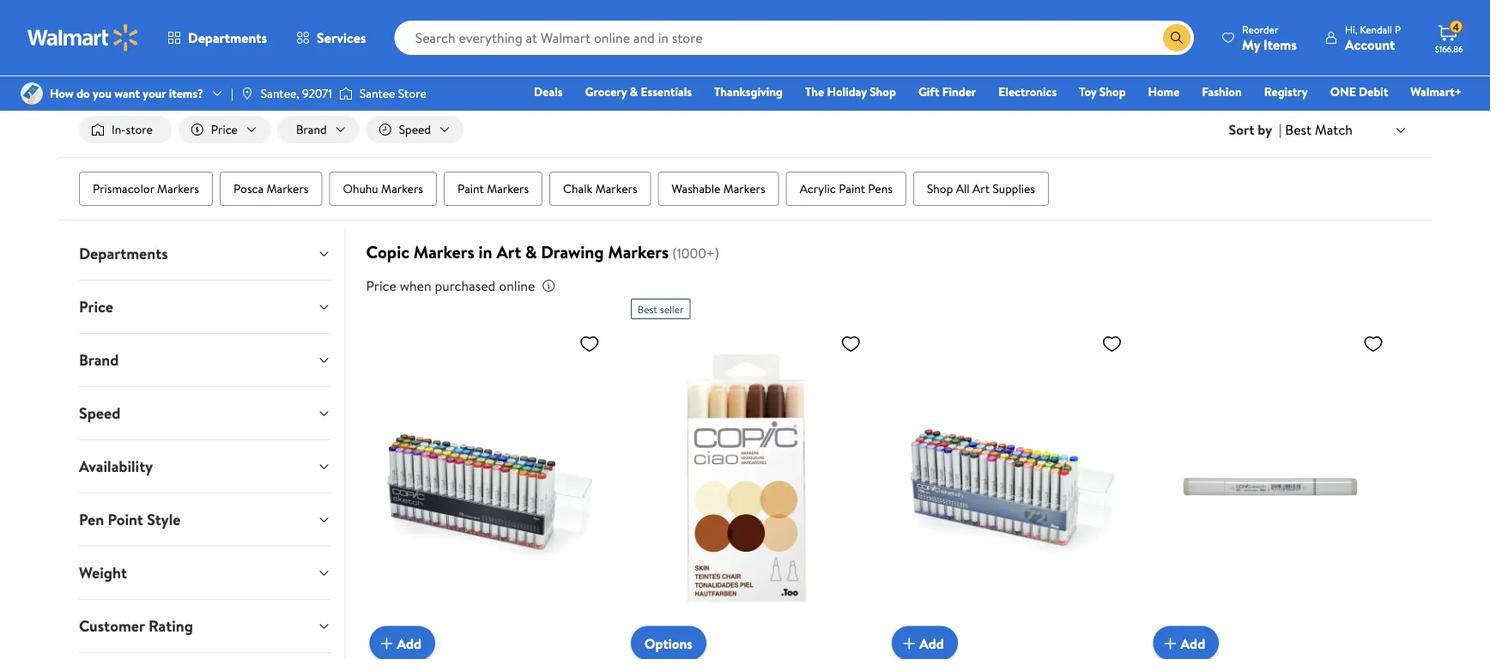 Task type: locate. For each thing, give the bounding box(es) containing it.
2 vertical spatial price
[[79, 296, 113, 318]]

0 vertical spatial supplies
[[225, 23, 268, 40]]

best left seller
[[638, 302, 657, 316]]

1 add button from the left
[[369, 626, 435, 659]]

0 horizontal spatial drawing
[[317, 23, 360, 40]]

1 horizontal spatial paint
[[839, 180, 865, 197]]

brand inside "tab"
[[79, 349, 119, 371]]

/ for markers
[[412, 23, 417, 40]]

price button down departments tab
[[65, 281, 345, 333]]

brand button
[[277, 116, 359, 143], [65, 334, 345, 386]]

1 horizontal spatial brand
[[296, 121, 327, 138]]

2 add from the left
[[919, 634, 944, 653]]

 image left how
[[21, 82, 43, 105]]

0 horizontal spatial price
[[79, 296, 113, 318]]

art right all
[[972, 180, 990, 197]]

kendall
[[1360, 22, 1392, 36]]

fashion link
[[1194, 82, 1249, 101]]

brand button down the "92071"
[[277, 116, 359, 143]]

| right by
[[1279, 120, 1282, 139]]

add to favorites list, copic sketch marker set, 72-colors, d image
[[1102, 333, 1122, 355]]

art supplies link
[[205, 23, 268, 40]]

markers inside ohuhu markers link
[[381, 180, 423, 197]]

holiday
[[827, 83, 867, 100]]

registry
[[1264, 83, 1308, 100]]

1 vertical spatial drawing
[[541, 240, 604, 264]]

1 horizontal spatial shop
[[927, 180, 953, 197]]

one debit link
[[1322, 82, 1396, 101]]

add button for 'copic sketch marker set, 72a colors' image
[[369, 626, 435, 659]]

1 horizontal spatial |
[[1279, 120, 1282, 139]]

availability tab
[[65, 440, 345, 493]]

paint left pens
[[839, 180, 865, 197]]

markers inside chalk markers link
[[595, 180, 637, 197]]

1 add from the left
[[397, 634, 421, 653]]

add button for 'copic sketch marker, warm gray no. 2' image
[[1153, 626, 1219, 659]]

how do you want your items?
[[50, 85, 203, 102]]

weight button
[[65, 547, 345, 599]]

1 horizontal spatial add
[[919, 634, 944, 653]]

2 / from the left
[[412, 23, 417, 40]]

 image
[[21, 82, 43, 105], [339, 85, 353, 102], [240, 87, 254, 100]]

markers inside posca markers link
[[267, 180, 309, 197]]

add for 'copic sketch marker set, 72a colors' image
[[397, 634, 421, 653]]

markers inside paint markers link
[[487, 180, 529, 197]]

4
[[1453, 19, 1459, 34]]

brand button down the price tab
[[65, 334, 345, 386]]

 image left santee,
[[240, 87, 254, 100]]

0 horizontal spatial  image
[[21, 82, 43, 105]]

1 horizontal spatial drawing
[[541, 240, 604, 264]]

add button for copic sketch marker set, 72-colors, d image
[[892, 626, 958, 659]]

sort by |
[[1229, 120, 1282, 139]]

0 vertical spatial copic
[[424, 23, 454, 40]]

reorder my items
[[1242, 22, 1297, 54]]

| right items?
[[231, 85, 233, 102]]

0 vertical spatial speed
[[399, 121, 431, 138]]

arts
[[79, 23, 101, 40]]

sort
[[1229, 120, 1254, 139]]

copic up the store
[[424, 23, 454, 40]]

&
[[139, 23, 147, 40], [306, 23, 314, 40], [630, 83, 638, 100], [525, 240, 537, 264]]

weight
[[79, 562, 127, 584]]

1 horizontal spatial /
[[412, 23, 417, 40]]

0 horizontal spatial best
[[638, 302, 657, 316]]

2 add to cart image from the left
[[1160, 633, 1181, 654]]

best inside popup button
[[1285, 120, 1312, 139]]

/ right sewing
[[194, 23, 199, 40]]

home link
[[1140, 82, 1187, 101]]

registry link
[[1256, 82, 1316, 101]]

markers
[[363, 23, 405, 40], [457, 23, 499, 40], [157, 180, 199, 197], [267, 180, 309, 197], [381, 180, 423, 197], [487, 180, 529, 197], [595, 180, 637, 197], [723, 180, 765, 197], [414, 240, 474, 264], [608, 240, 669, 264]]

0 horizontal spatial add
[[397, 634, 421, 653]]

 image for santee store
[[339, 85, 353, 102]]

markers for washable
[[723, 180, 765, 197]]

best match
[[1285, 120, 1353, 139]]

0 horizontal spatial /
[[194, 23, 199, 40]]

2 add button from the left
[[892, 626, 958, 659]]

acrylic
[[800, 180, 836, 197]]

items?
[[169, 85, 203, 102]]

thanksgiving
[[714, 83, 783, 100]]

add to favorites list, copic sketch marker set, 72a colors image
[[579, 333, 600, 355]]

point
[[108, 509, 143, 531]]

1 vertical spatial speed
[[79, 403, 120, 424]]

1 horizontal spatial copic
[[424, 23, 454, 40]]

store
[[126, 121, 153, 138]]

supplies
[[225, 23, 268, 40], [993, 180, 1035, 197]]

the
[[805, 83, 824, 100]]

speed button down the store
[[366, 116, 463, 143]]

0 horizontal spatial speed
[[79, 403, 120, 424]]

1 / from the left
[[194, 23, 199, 40]]

best right by
[[1285, 120, 1312, 139]]

price when purchased online
[[366, 276, 535, 295]]

acrylic paint pens link
[[786, 172, 906, 206]]

customer rating tab
[[65, 600, 345, 652]]

2 horizontal spatial  image
[[339, 85, 353, 102]]

1 vertical spatial brand
[[79, 349, 119, 371]]

speed down the store
[[399, 121, 431, 138]]

add to cart image for copic sketch marker set, 72-colors, d image
[[899, 633, 919, 654]]

electronics link
[[991, 82, 1064, 101]]

departments right sewing
[[188, 28, 267, 47]]

rating
[[148, 615, 193, 637]]

markers inside washable markers link
[[723, 180, 765, 197]]

gift finder
[[918, 83, 976, 100]]

0 horizontal spatial supplies
[[225, 23, 268, 40]]

posca markers
[[233, 180, 309, 197]]

art
[[205, 23, 223, 40], [286, 23, 303, 40], [972, 180, 990, 197], [496, 240, 521, 264]]

copic ciao marker set, 6-colors, skin tones image
[[631, 326, 868, 647]]

add for copic sketch marker set, 72-colors, d image
[[919, 634, 944, 653]]

0 vertical spatial |
[[231, 85, 233, 102]]

0 vertical spatial brand button
[[277, 116, 359, 143]]

one debit
[[1330, 83, 1388, 100]]

1 vertical spatial supplies
[[993, 180, 1035, 197]]

1 horizontal spatial departments
[[188, 28, 267, 47]]

match
[[1315, 120, 1353, 139]]

ohuhu markers
[[343, 180, 423, 197]]

the holiday shop link
[[797, 82, 904, 101]]

chalk
[[563, 180, 592, 197]]

reorder
[[1242, 22, 1278, 36]]

chalk markers link
[[549, 172, 651, 206]]

0 horizontal spatial add button
[[369, 626, 435, 659]]

best for best match
[[1285, 120, 1312, 139]]

prismacolor markers
[[93, 180, 199, 197]]

0 vertical spatial best
[[1285, 120, 1312, 139]]

2 horizontal spatial shop
[[1099, 83, 1126, 100]]

2 horizontal spatial add button
[[1153, 626, 1219, 659]]

0 horizontal spatial paint
[[458, 180, 484, 197]]

/ for sewing
[[194, 23, 199, 40]]

92071
[[302, 85, 332, 102]]

0 horizontal spatial |
[[231, 85, 233, 102]]

posca markers link
[[220, 172, 322, 206]]

/ left the copic markers link
[[412, 23, 417, 40]]

shop
[[870, 83, 896, 100], [1099, 83, 1126, 100], [927, 180, 953, 197]]

2 horizontal spatial add
[[1181, 634, 1205, 653]]

art right in
[[496, 240, 521, 264]]

speed
[[399, 121, 431, 138], [79, 403, 120, 424]]

posca
[[233, 180, 264, 197]]

customer rating button
[[65, 600, 345, 652]]

 image right the "92071"
[[339, 85, 353, 102]]

markers for paint
[[487, 180, 529, 197]]

add to favorites list, copic ciao marker set, 6-colors, skin tones image
[[840, 333, 861, 355]]

art right sewing
[[205, 23, 223, 40]]

purchased
[[435, 276, 496, 295]]

sort and filter section element
[[58, 102, 1432, 157]]

availability button
[[65, 440, 345, 493]]

 image for how do you want your items?
[[21, 82, 43, 105]]

0 horizontal spatial departments
[[79, 243, 168, 264]]

toy
[[1079, 83, 1096, 100]]

0 horizontal spatial add to cart image
[[899, 633, 919, 654]]

ohuhu
[[343, 180, 378, 197]]

options link
[[631, 626, 706, 659]]

add to cart image
[[899, 633, 919, 654], [1160, 633, 1181, 654]]

1 vertical spatial price
[[366, 276, 396, 295]]

paint markers
[[458, 180, 529, 197]]

1 vertical spatial departments
[[79, 243, 168, 264]]

1 horizontal spatial add button
[[892, 626, 958, 659]]

0 vertical spatial departments
[[188, 28, 267, 47]]

1 vertical spatial best
[[638, 302, 657, 316]]

1 vertical spatial |
[[1279, 120, 1282, 139]]

shop inside toy shop link
[[1099, 83, 1126, 100]]

3 add from the left
[[1181, 634, 1205, 653]]

1 add to cart image from the left
[[899, 633, 919, 654]]

0 vertical spatial price
[[211, 121, 238, 138]]

you
[[93, 85, 111, 102]]

1 vertical spatial speed button
[[65, 387, 345, 440]]

0 horizontal spatial brand
[[79, 349, 119, 371]]

paint up in
[[458, 180, 484, 197]]

0 vertical spatial brand
[[296, 121, 327, 138]]

1 horizontal spatial  image
[[240, 87, 254, 100]]

speed button up availability tab
[[65, 387, 345, 440]]

0 vertical spatial speed button
[[366, 116, 463, 143]]

how
[[50, 85, 74, 102]]

add
[[397, 634, 421, 653], [919, 634, 944, 653], [1181, 634, 1205, 653]]

supplies right all
[[993, 180, 1035, 197]]

supplies up santee,
[[225, 23, 268, 40]]

1 horizontal spatial speed button
[[366, 116, 463, 143]]

1 horizontal spatial price
[[211, 121, 238, 138]]

best
[[1285, 120, 1312, 139], [638, 302, 657, 316]]

3 add button from the left
[[1153, 626, 1219, 659]]

1 horizontal spatial speed
[[399, 121, 431, 138]]

shop all art supplies link
[[913, 172, 1049, 206]]

shop right toy
[[1099, 83, 1126, 100]]

all
[[956, 180, 970, 197]]

santee,
[[261, 85, 299, 102]]

best for best seller
[[638, 302, 657, 316]]

2 horizontal spatial price
[[366, 276, 396, 295]]

0 horizontal spatial shop
[[870, 83, 896, 100]]

shop right holiday
[[870, 83, 896, 100]]

price button down items?
[[178, 116, 270, 143]]

shop inside shop all art supplies link
[[927, 180, 953, 197]]

markers inside prismacolor markers link
[[157, 180, 199, 197]]

copic up when
[[366, 240, 409, 264]]

add to cart image for 'copic sketch marker, warm gray no. 2' image
[[1160, 633, 1181, 654]]

1 horizontal spatial add to cart image
[[1160, 633, 1181, 654]]

best seller
[[638, 302, 684, 316]]

shop left all
[[927, 180, 953, 197]]

gift
[[918, 83, 939, 100]]

speed button
[[366, 116, 463, 143], [65, 387, 345, 440]]

departments inside popup button
[[188, 28, 267, 47]]

drawing up legal information image
[[541, 240, 604, 264]]

speed up 'availability'
[[79, 403, 120, 424]]

drawing up the "92071"
[[317, 23, 360, 40]]

add to favorites list, copic sketch marker, warm gray no. 2 image
[[1363, 333, 1384, 355]]

0 vertical spatial drawing
[[317, 23, 360, 40]]

markers for ohuhu
[[381, 180, 423, 197]]

tab
[[65, 653, 345, 659]]

0 horizontal spatial copic
[[366, 240, 409, 264]]

deals link
[[526, 82, 570, 101]]

acrylic paint pens
[[800, 180, 893, 197]]

arts crafts & sewing link
[[79, 23, 187, 40]]

1 horizontal spatial best
[[1285, 120, 1312, 139]]

debit
[[1359, 83, 1388, 100]]

departments down prismacolor on the top of page
[[79, 243, 168, 264]]

legal information image
[[542, 279, 556, 293]]

markers for prismacolor
[[157, 180, 199, 197]]



Task type: vqa. For each thing, say whether or not it's contained in the screenshot.
copic ciao marker set, 6-colors, skin tones image
yes



Task type: describe. For each thing, give the bounding box(es) containing it.
deals
[[534, 83, 563, 100]]

art left services
[[286, 23, 303, 40]]

1 horizontal spatial supplies
[[993, 180, 1035, 197]]

brand inside sort and filter section element
[[296, 121, 327, 138]]

toy shop link
[[1071, 82, 1133, 101]]

santee, 92071
[[261, 85, 332, 102]]

by
[[1258, 120, 1272, 139]]

search icon image
[[1170, 31, 1184, 45]]

& right grocery
[[630, 83, 638, 100]]

| inside sort and filter section element
[[1279, 120, 1282, 139]]

copic sketch marker set, 72a colors image
[[369, 326, 607, 647]]

speed inside sort and filter section element
[[399, 121, 431, 138]]

markers for copic
[[414, 240, 474, 264]]

hi, kendall p account
[[1345, 22, 1401, 54]]

price inside sort and filter section element
[[211, 121, 238, 138]]

customer rating
[[79, 615, 193, 637]]

1 vertical spatial copic
[[366, 240, 409, 264]]

copic sketch marker set, 72-colors, d image
[[892, 326, 1129, 647]]

departments button
[[65, 228, 345, 280]]

add to cart image
[[376, 633, 397, 654]]

in
[[478, 240, 492, 264]]

customer
[[79, 615, 145, 637]]

 image for santee, 92071
[[240, 87, 254, 100]]

2 paint from the left
[[839, 180, 865, 197]]

your
[[143, 85, 166, 102]]

one
[[1330, 83, 1356, 100]]

1 paint from the left
[[458, 180, 484, 197]]

sponsored
[[1347, 66, 1394, 80]]

price tab
[[65, 281, 345, 333]]

in-store
[[112, 121, 153, 138]]

online
[[499, 276, 535, 295]]

electronics
[[998, 83, 1057, 100]]

Search search field
[[394, 21, 1194, 55]]

weight tab
[[65, 547, 345, 599]]

toy shop
[[1079, 83, 1126, 100]]

art & drawing markers / copic markers
[[286, 23, 499, 40]]

sewing
[[150, 23, 187, 40]]

when
[[400, 276, 431, 295]]

& left services
[[306, 23, 314, 40]]

washable markers
[[672, 180, 765, 197]]

walmart image
[[27, 24, 139, 51]]

markers for chalk
[[595, 180, 637, 197]]

prismacolor
[[93, 180, 154, 197]]

speed tab
[[65, 387, 345, 440]]

& up online
[[525, 240, 537, 264]]

in-
[[112, 121, 126, 138]]

add for 'copic sketch marker, warm gray no. 2' image
[[1181, 634, 1205, 653]]

shop all art supplies
[[927, 180, 1035, 197]]

store
[[398, 85, 426, 102]]

0 horizontal spatial speed button
[[65, 387, 345, 440]]

chalk markers
[[563, 180, 637, 197]]

washable
[[672, 180, 720, 197]]

arts crafts & sewing / art supplies
[[79, 23, 268, 40]]

crafts
[[104, 23, 136, 40]]

services button
[[282, 17, 381, 58]]

pen
[[79, 509, 104, 531]]

shop inside the holiday shop 'link'
[[870, 83, 896, 100]]

pens
[[868, 180, 893, 197]]

my
[[1242, 35, 1260, 54]]

hi,
[[1345, 22, 1357, 36]]

pen point style tab
[[65, 494, 345, 546]]

in-store button
[[79, 116, 172, 143]]

1 vertical spatial brand button
[[65, 334, 345, 386]]

santee store
[[360, 85, 426, 102]]

Walmart Site-Wide search field
[[394, 21, 1194, 55]]

ohuhu markers link
[[329, 172, 437, 206]]

essentials
[[641, 83, 692, 100]]

copic markers in art & drawing markers (1000+)
[[366, 240, 719, 264]]

walmart+ link
[[1403, 82, 1469, 101]]

grocery & essentials link
[[577, 82, 700, 101]]

want
[[114, 85, 140, 102]]

ad disclaimer and feedback for skylinedisplayad image
[[1397, 66, 1411, 80]]

availability
[[79, 456, 153, 477]]

departments inside dropdown button
[[79, 243, 168, 264]]

do
[[77, 85, 90, 102]]

seller
[[660, 302, 684, 316]]

price inside tab
[[79, 296, 113, 318]]

items
[[1264, 35, 1297, 54]]

$166.86
[[1435, 43, 1463, 55]]

brand button inside sort and filter section element
[[277, 116, 359, 143]]

brand tab
[[65, 334, 345, 386]]

1 vertical spatial price button
[[65, 281, 345, 333]]

speed inside tab
[[79, 403, 120, 424]]

gift finder link
[[911, 82, 984, 101]]

markers for posca
[[267, 180, 309, 197]]

speed button inside sort and filter section element
[[366, 116, 463, 143]]

copic sketch marker, warm gray no. 2 image
[[1153, 326, 1390, 647]]

departments tab
[[65, 228, 345, 280]]

prismacolor markers link
[[79, 172, 213, 206]]

the holiday shop
[[805, 83, 896, 100]]

& right crafts
[[139, 23, 147, 40]]

style
[[147, 509, 181, 531]]

account
[[1345, 35, 1395, 54]]

options
[[644, 634, 693, 653]]

copic markers link
[[424, 23, 499, 40]]

departments button
[[153, 17, 282, 58]]

fashion
[[1202, 83, 1242, 100]]

finder
[[942, 83, 976, 100]]

0 vertical spatial price button
[[178, 116, 270, 143]]



